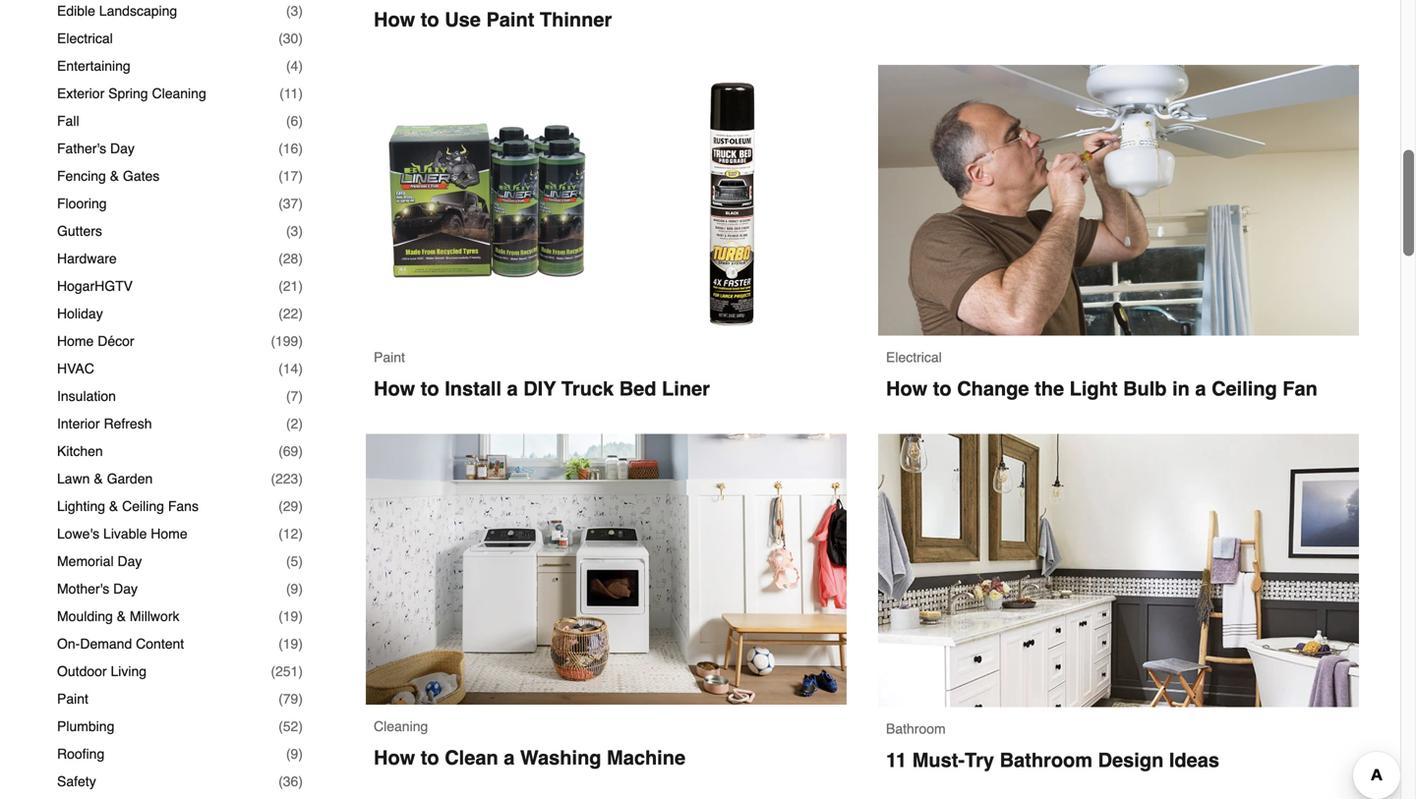 Task type: describe. For each thing, give the bounding box(es) containing it.
( for memorial day
[[286, 554, 291, 570]]

how to use paint thinner link
[[366, 0, 847, 34]]

( for fencing & gates
[[278, 168, 283, 184]]

( 199 )
[[271, 334, 303, 349]]

insulation
[[57, 389, 116, 404]]

( 52 )
[[278, 719, 303, 735]]

) for hardware
[[298, 251, 303, 267]]

( 22 )
[[278, 306, 303, 322]]

) for plumbing
[[298, 719, 303, 735]]

3 for gutters
[[291, 223, 298, 239]]

how to clean a washing machine
[[374, 747, 686, 770]]

machine
[[607, 747, 686, 770]]

( for kitchen
[[278, 444, 283, 459]]

& for lawn
[[94, 471, 103, 487]]

roofing
[[57, 747, 105, 762]]

how to change the light bulb in a ceiling fan
[[886, 378, 1318, 400]]

( 16 )
[[278, 141, 303, 156]]

fencing
[[57, 168, 106, 184]]

) for home décor
[[298, 334, 303, 349]]

gates
[[123, 168, 160, 184]]

interior
[[57, 416, 100, 432]]

the
[[1035, 378, 1064, 400]]

1 vertical spatial 11
[[886, 750, 907, 772]]

) for moulding & millwork
[[298, 609, 303, 625]]

content
[[136, 636, 184, 652]]

( for roofing
[[286, 747, 291, 762]]

lowe's livable home
[[57, 526, 188, 542]]

22
[[283, 306, 298, 322]]

livable
[[103, 526, 147, 542]]

1 vertical spatial ceiling
[[122, 499, 164, 515]]

( 37 )
[[278, 196, 303, 212]]

lowe's
[[57, 526, 99, 542]]

52
[[283, 719, 298, 735]]

flooring
[[57, 196, 107, 212]]

hvac
[[57, 361, 94, 377]]

36
[[283, 774, 298, 790]]

a man changing a lightbulb in a ceiling fan light. image
[[878, 65, 1359, 336]]

kitchen
[[57, 444, 103, 459]]

( 7 )
[[286, 389, 303, 404]]

( 21 )
[[278, 278, 303, 294]]

exterior
[[57, 86, 104, 101]]

( for outdoor living
[[271, 664, 275, 680]]

lighting
[[57, 499, 105, 515]]

) for outdoor living
[[298, 664, 303, 680]]

a right in
[[1196, 378, 1206, 400]]

memorial
[[57, 554, 114, 570]]

) for on-demand content
[[298, 636, 303, 652]]

lawn & garden
[[57, 471, 153, 487]]

fencing & gates
[[57, 168, 160, 184]]

on-demand content
[[57, 636, 184, 652]]

on-
[[57, 636, 80, 652]]

) for fall
[[298, 113, 303, 129]]

) for lowe's livable home
[[298, 526, 303, 542]]

electrical for (
[[57, 31, 113, 46]]

) for insulation
[[298, 389, 303, 404]]

holiday
[[57, 306, 103, 322]]

( 36 )
[[278, 774, 303, 790]]

69
[[283, 444, 298, 459]]

( 2 )
[[286, 416, 303, 432]]

) for interior refresh
[[298, 416, 303, 432]]

how for how to install a diy truck bed liner
[[374, 378, 415, 400]]

( 79 )
[[278, 692, 303, 707]]

to for how to change the light bulb in a ceiling fan
[[933, 378, 952, 400]]

bulb
[[1123, 378, 1167, 400]]

how for how to clean a washing machine
[[374, 747, 415, 770]]

) for kitchen
[[298, 444, 303, 459]]

11 must-try bathroom design ideas
[[886, 750, 1220, 772]]

) for electrical
[[298, 31, 303, 46]]

edible landscaping
[[57, 3, 177, 19]]

( 19 ) for content
[[278, 636, 303, 652]]

spring
[[108, 86, 148, 101]]

garden
[[107, 471, 153, 487]]

( 17 )
[[278, 168, 303, 184]]

( for safety
[[278, 774, 283, 790]]

12
[[283, 526, 298, 542]]

3 for edible landscaping
[[291, 3, 298, 19]]

16
[[283, 141, 298, 156]]

( 11 )
[[279, 86, 303, 101]]

) for fencing & gates
[[298, 168, 303, 184]]

1 horizontal spatial cleaning
[[374, 719, 428, 735]]

( for holiday
[[278, 306, 283, 322]]

0 vertical spatial paint
[[486, 9, 534, 31]]

lawn
[[57, 471, 90, 487]]

mother's day
[[57, 581, 138, 597]]

19 for on-demand content
[[283, 636, 298, 652]]

( for fall
[[286, 113, 291, 129]]

) for hogarhgtv
[[298, 278, 303, 294]]

paint for (
[[57, 692, 88, 707]]

lighting & ceiling fans
[[57, 499, 199, 515]]

( 223 )
[[271, 471, 303, 487]]

0 horizontal spatial 11
[[284, 86, 298, 101]]

design
[[1098, 750, 1164, 772]]

6
[[291, 113, 298, 129]]

moulding
[[57, 609, 113, 625]]

( 69 )
[[278, 444, 303, 459]]

( for flooring
[[278, 196, 283, 212]]

millwork
[[130, 609, 179, 625]]

) for father's day
[[298, 141, 303, 156]]

( 251 )
[[271, 664, 303, 680]]

) for edible landscaping
[[298, 3, 303, 19]]

( for mother's day
[[286, 581, 291, 597]]

interior refresh
[[57, 416, 152, 432]]

( for on-demand content
[[278, 636, 283, 652]]

outdoor living
[[57, 664, 147, 680]]

( for gutters
[[286, 223, 291, 239]]

0 vertical spatial cleaning
[[152, 86, 206, 101]]

) for entertaining
[[298, 58, 303, 74]]

( for entertaining
[[286, 58, 291, 74]]

0 vertical spatial home
[[57, 334, 94, 349]]

28
[[283, 251, 298, 267]]

( for father's day
[[278, 141, 283, 156]]

electrical for how to change the light bulb in a ceiling fan
[[886, 350, 942, 365]]

& for lighting
[[109, 499, 118, 515]]

( for hardware
[[278, 251, 283, 267]]

edible
[[57, 3, 95, 19]]



Task type: vqa. For each thing, say whether or not it's contained in the screenshot.
Lamp
no



Task type: locate. For each thing, give the bounding box(es) containing it.
2 9 from the top
[[291, 747, 298, 762]]

29 ) from the top
[[298, 774, 303, 790]]

( 3 ) for gutters
[[286, 223, 303, 239]]

1 ( 3 ) from the top
[[286, 3, 303, 19]]

) for safety
[[298, 774, 303, 790]]

9 down ( 5 )
[[291, 581, 298, 597]]

& for fencing
[[110, 168, 119, 184]]

( 12 )
[[278, 526, 303, 542]]

day for mother's day
[[113, 581, 138, 597]]

( for edible landscaping
[[286, 3, 291, 19]]

4
[[291, 58, 298, 74]]

1 19 from the top
[[283, 609, 298, 625]]

1 ( 19 ) from the top
[[278, 609, 303, 625]]

& right "lawn" at the bottom of the page
[[94, 471, 103, 487]]

2 ) from the top
[[298, 31, 303, 46]]

) for gutters
[[298, 223, 303, 239]]

0 vertical spatial ( 3 )
[[286, 3, 303, 19]]

2 horizontal spatial paint
[[486, 9, 534, 31]]

( 3 ) down the ( 37 )
[[286, 223, 303, 239]]

father's
[[57, 141, 106, 156]]

( for paint
[[278, 692, 283, 707]]

1 3 from the top
[[291, 3, 298, 19]]

to left clean
[[421, 747, 439, 770]]

1 vertical spatial home
[[151, 526, 188, 542]]

1 horizontal spatial electrical
[[886, 350, 942, 365]]

23 ) from the top
[[298, 609, 303, 625]]

mother's
[[57, 581, 109, 597]]

1 vertical spatial day
[[117, 554, 142, 570]]

how for how to change the light bulb in a ceiling fan
[[886, 378, 928, 400]]

landscaping
[[99, 3, 177, 19]]

liner
[[662, 378, 710, 400]]

0 vertical spatial 19
[[283, 609, 298, 625]]

how left change
[[886, 378, 928, 400]]

) for holiday
[[298, 306, 303, 322]]

1 vertical spatial 19
[[283, 636, 298, 652]]

how left use
[[374, 9, 415, 31]]

bed
[[619, 378, 657, 400]]

1 vertical spatial ( 19 )
[[278, 636, 303, 652]]

) for memorial day
[[298, 554, 303, 570]]

13 ) from the top
[[298, 334, 303, 349]]

21
[[283, 278, 298, 294]]

to for how to clean a washing machine
[[421, 747, 439, 770]]

24 ) from the top
[[298, 636, 303, 652]]

must-
[[913, 750, 965, 772]]

to for how to install a diy truck bed liner
[[421, 378, 439, 400]]

21 ) from the top
[[298, 554, 303, 570]]

( for lawn & garden
[[271, 471, 275, 487]]

0 horizontal spatial cleaning
[[152, 86, 206, 101]]

( 4 )
[[286, 58, 303, 74]]

thinner
[[540, 9, 612, 31]]

décor
[[98, 334, 134, 349]]

2 vertical spatial day
[[113, 581, 138, 597]]

( 9 ) for roofing
[[286, 747, 303, 762]]

5
[[291, 554, 298, 570]]

0 horizontal spatial paint
[[57, 692, 88, 707]]

fans
[[168, 499, 199, 515]]

how left install
[[374, 378, 415, 400]]

day
[[110, 141, 135, 156], [117, 554, 142, 570], [113, 581, 138, 597]]

0 horizontal spatial ceiling
[[122, 499, 164, 515]]

79
[[283, 692, 298, 707]]

1 vertical spatial ( 3 )
[[286, 223, 303, 239]]

5 ) from the top
[[298, 113, 303, 129]]

gutters
[[57, 223, 102, 239]]

& left gates at the top left of page
[[110, 168, 119, 184]]

light
[[1070, 378, 1118, 400]]

how to install a diy truck bed liner
[[374, 378, 710, 400]]

25 ) from the top
[[298, 664, 303, 680]]

)
[[298, 3, 303, 19], [298, 31, 303, 46], [298, 58, 303, 74], [298, 86, 303, 101], [298, 113, 303, 129], [298, 141, 303, 156], [298, 168, 303, 184], [298, 196, 303, 212], [298, 223, 303, 239], [298, 251, 303, 267], [298, 278, 303, 294], [298, 306, 303, 322], [298, 334, 303, 349], [298, 361, 303, 377], [298, 389, 303, 404], [298, 416, 303, 432], [298, 444, 303, 459], [298, 471, 303, 487], [298, 499, 303, 515], [298, 526, 303, 542], [298, 554, 303, 570], [298, 581, 303, 597], [298, 609, 303, 625], [298, 636, 303, 652], [298, 664, 303, 680], [298, 692, 303, 707], [298, 719, 303, 735], [298, 747, 303, 762], [298, 774, 303, 790]]

2 19 from the top
[[283, 636, 298, 652]]

moulding & millwork
[[57, 609, 179, 625]]

ceiling left the fan
[[1212, 378, 1277, 400]]

2 ( 19 ) from the top
[[278, 636, 303, 652]]

a
[[507, 378, 518, 400], [1196, 378, 1206, 400], [504, 747, 515, 770]]

( for insulation
[[286, 389, 291, 404]]

1 ( 9 ) from the top
[[286, 581, 303, 597]]

to left install
[[421, 378, 439, 400]]

1 vertical spatial 3
[[291, 223, 298, 239]]

16 ) from the top
[[298, 416, 303, 432]]

home décor
[[57, 334, 134, 349]]

( for interior refresh
[[286, 416, 291, 432]]

29
[[283, 499, 298, 515]]

cleaning
[[152, 86, 206, 101], [374, 719, 428, 735]]

14 ) from the top
[[298, 361, 303, 377]]

a for truck
[[507, 378, 518, 400]]

12 ) from the top
[[298, 306, 303, 322]]

1 vertical spatial cleaning
[[374, 719, 428, 735]]

day up moulding & millwork on the bottom left of the page
[[113, 581, 138, 597]]

bathroom
[[886, 722, 946, 737], [1000, 750, 1093, 772]]

( 29 )
[[278, 499, 303, 515]]

home up hvac
[[57, 334, 94, 349]]

1 vertical spatial electrical
[[886, 350, 942, 365]]

outdoor
[[57, 664, 107, 680]]

try
[[965, 750, 995, 772]]

( 3 )
[[286, 3, 303, 19], [286, 223, 303, 239]]

1 horizontal spatial home
[[151, 526, 188, 542]]

1 horizontal spatial paint
[[374, 350, 405, 365]]

ceiling down garden
[[122, 499, 164, 515]]

0 vertical spatial ( 19 )
[[278, 609, 303, 625]]

7
[[291, 389, 298, 404]]

safety
[[57, 774, 96, 790]]

0 vertical spatial 11
[[284, 86, 298, 101]]

6 ) from the top
[[298, 141, 303, 156]]

2 3 from the top
[[291, 223, 298, 239]]

exterior spring cleaning
[[57, 86, 206, 101]]

8 ) from the top
[[298, 196, 303, 212]]

) for lawn & garden
[[298, 471, 303, 487]]

27 ) from the top
[[298, 719, 303, 735]]

use
[[445, 9, 481, 31]]

fall
[[57, 113, 79, 129]]

( for home décor
[[271, 334, 275, 349]]

3
[[291, 3, 298, 19], [291, 223, 298, 239]]

2 vertical spatial paint
[[57, 692, 88, 707]]

11 down ( 4 )
[[284, 86, 298, 101]]

19 ) from the top
[[298, 499, 303, 515]]

home down the fans
[[151, 526, 188, 542]]

19 for moulding & millwork
[[283, 609, 298, 625]]

hogarhgtv
[[57, 278, 133, 294]]

paint for how to install a diy truck bed liner
[[374, 350, 405, 365]]

14
[[283, 361, 298, 377]]

17 ) from the top
[[298, 444, 303, 459]]

a laundry room with a washer and dryer and other essentials. image
[[366, 434, 847, 705]]

& up lowe's livable home
[[109, 499, 118, 515]]

3 down the ( 37 )
[[291, 223, 298, 239]]

change
[[957, 378, 1029, 400]]

15 ) from the top
[[298, 389, 303, 404]]

day for father's day
[[110, 141, 135, 156]]

0 horizontal spatial bathroom
[[886, 722, 946, 737]]

( for lowe's livable home
[[278, 526, 283, 542]]

) for flooring
[[298, 196, 303, 212]]

bathroom up must- at the bottom right
[[886, 722, 946, 737]]

( 3 ) for edible landscaping
[[286, 3, 303, 19]]

( 3 ) up '30'
[[286, 3, 303, 19]]

( 19 ) for millwork
[[278, 609, 303, 625]]

3 ) from the top
[[298, 58, 303, 74]]

( 9 ) for mother's day
[[286, 581, 303, 597]]

( for lighting & ceiling fans
[[278, 499, 283, 515]]

3 up '30'
[[291, 3, 298, 19]]

( 9 ) up 36
[[286, 747, 303, 762]]

( for hogarhgtv
[[278, 278, 283, 294]]

20 ) from the top
[[298, 526, 303, 542]]

0 vertical spatial day
[[110, 141, 135, 156]]

install
[[445, 378, 502, 400]]

9
[[291, 581, 298, 597], [291, 747, 298, 762]]

( 5 )
[[286, 554, 303, 570]]

how
[[374, 9, 415, 31], [374, 378, 415, 400], [886, 378, 928, 400], [374, 747, 415, 770]]

0 vertical spatial ceiling
[[1212, 378, 1277, 400]]

bathroom right try
[[1000, 750, 1093, 772]]

26 ) from the top
[[298, 692, 303, 707]]

7 ) from the top
[[298, 168, 303, 184]]

hardware
[[57, 251, 117, 267]]

entertaining
[[57, 58, 131, 74]]

11 left must- at the bottom right
[[886, 750, 907, 772]]

1 vertical spatial ( 9 )
[[286, 747, 303, 762]]

&
[[110, 168, 119, 184], [94, 471, 103, 487], [109, 499, 118, 515], [117, 609, 126, 625]]

) for roofing
[[298, 747, 303, 762]]

9 ) from the top
[[298, 223, 303, 239]]

( 28 )
[[278, 251, 303, 267]]

a right clean
[[504, 747, 515, 770]]

to
[[421, 9, 439, 31], [421, 378, 439, 400], [933, 378, 952, 400], [421, 747, 439, 770]]

1 vertical spatial bathroom
[[1000, 750, 1093, 772]]

( 9 ) down ( 5 )
[[286, 581, 303, 597]]

day for memorial day
[[117, 554, 142, 570]]

( 30 )
[[278, 31, 303, 46]]

11
[[284, 86, 298, 101], [886, 750, 907, 772]]

( 6 )
[[286, 113, 303, 129]]

plumbing
[[57, 719, 114, 735]]

0 horizontal spatial home
[[57, 334, 94, 349]]

how left clean
[[374, 747, 415, 770]]

a left diy
[[507, 378, 518, 400]]

) for lighting & ceiling fans
[[298, 499, 303, 515]]

( for moulding & millwork
[[278, 609, 283, 625]]

) for exterior spring cleaning
[[298, 86, 303, 101]]

18 ) from the top
[[298, 471, 303, 487]]

day down livable
[[117, 554, 142, 570]]

2
[[291, 416, 298, 432]]

1 horizontal spatial 11
[[886, 750, 907, 772]]

diy
[[524, 378, 556, 400]]

) for mother's day
[[298, 581, 303, 597]]

fan
[[1283, 378, 1318, 400]]

4 ) from the top
[[298, 86, 303, 101]]

1 horizontal spatial ceiling
[[1212, 378, 1277, 400]]

remodeled bathroom with bath vanities and marble countertops. image
[[878, 434, 1359, 708]]

electrical
[[57, 31, 113, 46], [886, 350, 942, 365]]

1 ) from the top
[[298, 3, 303, 19]]

9 up 36
[[291, 747, 298, 762]]

2 ( 9 ) from the top
[[286, 747, 303, 762]]

9 for roofing
[[291, 747, 298, 762]]

1 9 from the top
[[291, 581, 298, 597]]

( for plumbing
[[278, 719, 283, 735]]

refresh
[[104, 416, 152, 432]]

11 ) from the top
[[298, 278, 303, 294]]

0 vertical spatial bathroom
[[886, 722, 946, 737]]

day up the fencing & gates
[[110, 141, 135, 156]]

father's day
[[57, 141, 135, 156]]

& up on-demand content
[[117, 609, 126, 625]]

( for exterior spring cleaning
[[279, 86, 284, 101]]

10 ) from the top
[[298, 251, 303, 267]]

& for moulding
[[117, 609, 126, 625]]

how to use paint thinner
[[374, 9, 612, 31]]

) for paint
[[298, 692, 303, 707]]

0 vertical spatial electrical
[[57, 31, 113, 46]]

1 vertical spatial 9
[[291, 747, 298, 762]]

223
[[275, 471, 298, 487]]

2 ( 3 ) from the top
[[286, 223, 303, 239]]

demand
[[80, 636, 132, 652]]

0 horizontal spatial electrical
[[57, 31, 113, 46]]

1 vertical spatial paint
[[374, 350, 405, 365]]

to left use
[[421, 9, 439, 31]]

to left change
[[933, 378, 952, 400]]

( for hvac
[[278, 361, 283, 377]]

a full truck bed liner kit and two cans of rust-oleum spray paint truck bed liners. image
[[366, 65, 847, 336]]

251
[[275, 664, 298, 680]]

37
[[283, 196, 298, 212]]

0 vertical spatial 9
[[291, 581, 298, 597]]

22 ) from the top
[[298, 581, 303, 597]]

( for electrical
[[278, 31, 283, 46]]

30
[[283, 31, 298, 46]]

) for hvac
[[298, 361, 303, 377]]

a for machine
[[504, 747, 515, 770]]

1 horizontal spatial bathroom
[[1000, 750, 1093, 772]]

ideas
[[1169, 750, 1220, 772]]

(
[[286, 3, 291, 19], [278, 31, 283, 46], [286, 58, 291, 74], [279, 86, 284, 101], [286, 113, 291, 129], [278, 141, 283, 156], [278, 168, 283, 184], [278, 196, 283, 212], [286, 223, 291, 239], [278, 251, 283, 267], [278, 278, 283, 294], [278, 306, 283, 322], [271, 334, 275, 349], [278, 361, 283, 377], [286, 389, 291, 404], [286, 416, 291, 432], [278, 444, 283, 459], [271, 471, 275, 487], [278, 499, 283, 515], [278, 526, 283, 542], [286, 554, 291, 570], [286, 581, 291, 597], [278, 609, 283, 625], [278, 636, 283, 652], [271, 664, 275, 680], [278, 692, 283, 707], [278, 719, 283, 735], [286, 747, 291, 762], [278, 774, 283, 790]]

17
[[283, 168, 298, 184]]

0 vertical spatial ( 9 )
[[286, 581, 303, 597]]

washing
[[520, 747, 601, 770]]

9 for mother's day
[[291, 581, 298, 597]]

0 vertical spatial 3
[[291, 3, 298, 19]]

28 ) from the top
[[298, 747, 303, 762]]



